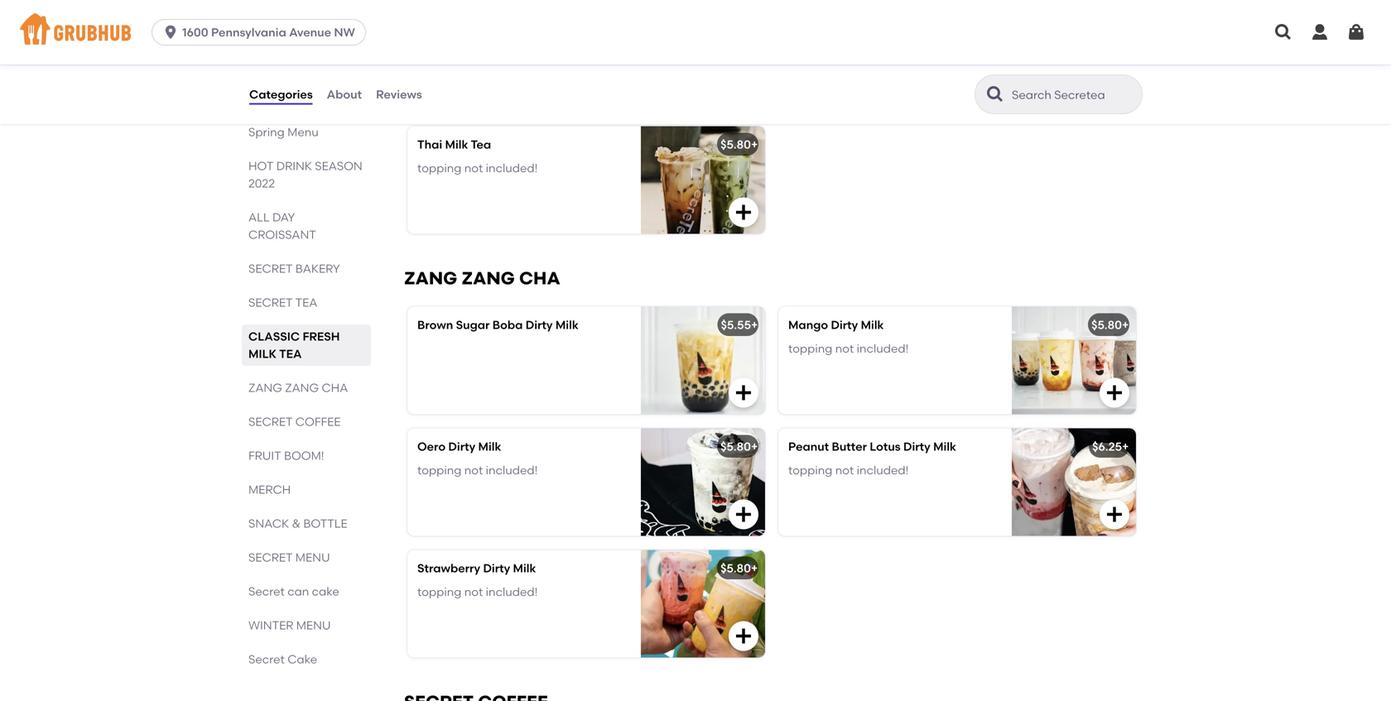 Task type: vqa. For each thing, say whether or not it's contained in the screenshot.
1600 Pennsylvania Avenue NW
yes



Task type: describe. For each thing, give the bounding box(es) containing it.
mango
[[788, 318, 828, 332]]

secret bakery
[[248, 262, 340, 276]]

classic fresh milk tea
[[248, 330, 340, 361]]

included! for peanut butter lotus dirty milk
[[857, 463, 909, 477]]

+ for strawberry dirty milk
[[751, 562, 758, 576]]

milk left tea
[[445, 138, 468, 152]]

zang up brown sugar boba dirty milk
[[462, 268, 515, 289]]

secret tea
[[248, 296, 317, 310]]

avenue
[[289, 25, 331, 39]]

dirty for oero dirty milk
[[448, 440, 476, 454]]

secret coffee
[[248, 415, 341, 429]]

tea inside classic fresh milk tea
[[279, 347, 302, 361]]

about button
[[326, 65, 363, 124]]

milk
[[248, 347, 277, 361]]

milk right strawberry
[[513, 562, 536, 576]]

strawberry
[[417, 562, 480, 576]]

coffee
[[296, 415, 341, 429]]

included! for thai milk tea
[[486, 161, 538, 175]]

+ for oero dirty milk
[[751, 440, 758, 454]]

secret milk tea image
[[641, 5, 765, 112]]

cake
[[312, 585, 339, 599]]

included! for mango dirty milk
[[857, 341, 909, 356]]

categories button
[[248, 65, 314, 124]]

all
[[248, 210, 270, 224]]

thai milk tea image
[[641, 126, 765, 234]]

$5.80 + for strawberry dirty milk
[[721, 562, 758, 576]]

drink
[[276, 159, 312, 173]]

$5.80 for oero dirty milk
[[721, 440, 751, 454]]

classic
[[248, 330, 300, 344]]

topping not included! for mango
[[788, 341, 909, 356]]

secret menu
[[248, 551, 330, 565]]

svg image for mango dirty milk
[[1105, 383, 1125, 403]]

topping for peanut
[[788, 463, 833, 477]]

1 vertical spatial zang zang cha
[[248, 381, 348, 395]]

0 vertical spatial tea
[[295, 296, 317, 310]]

hot drink season 2022
[[248, 159, 363, 190]]

topping for strawberry
[[417, 585, 462, 599]]

merch
[[248, 483, 291, 497]]

thai
[[417, 138, 442, 152]]

menu for winter menu
[[296, 619, 331, 633]]

fresh
[[303, 330, 340, 344]]

topping not included! for thai
[[417, 161, 538, 175]]

2022
[[248, 176, 275, 190]]

milk right 'boba'
[[556, 318, 579, 332]]

can
[[288, 585, 309, 599]]

pennsylvania
[[211, 25, 286, 39]]

winter
[[248, 619, 294, 633]]

fruit
[[248, 449, 281, 463]]

$6.25
[[1093, 440, 1122, 454]]

topping not included! for oero
[[417, 463, 538, 477]]

categories
[[249, 87, 313, 101]]

strawberry dirty milk image
[[641, 550, 765, 658]]

0 vertical spatial zang zang cha
[[404, 268, 561, 289]]

boba
[[493, 318, 523, 332]]

menu
[[287, 125, 319, 139]]

Search Secretea search field
[[1010, 87, 1137, 103]]

$5.80 for thai milk tea
[[721, 138, 751, 152]]

topping for mango
[[788, 341, 833, 356]]

topping not included! for peanut
[[788, 463, 909, 477]]

butter
[[832, 440, 867, 454]]

mango dirty milk
[[788, 318, 884, 332]]

croissant
[[248, 228, 316, 242]]

peanut
[[788, 440, 829, 454]]

$5.80 + for thai milk tea
[[721, 138, 758, 152]]

brown sugar boba dirty milk image
[[641, 307, 765, 415]]

oero dirty milk
[[417, 440, 501, 454]]

lotus
[[870, 440, 901, 454]]

svg image for thai milk tea
[[734, 203, 754, 222]]

+ for mango dirty milk
[[1122, 318, 1129, 332]]

zang up brown
[[404, 268, 458, 289]]

spring
[[248, 125, 285, 139]]

milk right mango
[[861, 318, 884, 332]]

$6.25 +
[[1093, 440, 1129, 454]]

secret can cake
[[248, 585, 339, 599]]

boom!
[[284, 449, 324, 463]]

secret for secret coffee
[[248, 415, 293, 429]]

not for oero
[[464, 463, 483, 477]]



Task type: locate. For each thing, give the bounding box(es) containing it.
dirty for strawberry dirty milk
[[483, 562, 510, 576]]

peanut butter lotus dirty milk image
[[1012, 429, 1136, 536]]

hot
[[248, 159, 274, 173]]

included! down the mango dirty milk
[[857, 341, 909, 356]]

secret for secret can cake
[[248, 585, 285, 599]]

svg image inside 1600 pennsylvania avenue nw button
[[162, 24, 179, 41]]

day
[[272, 210, 295, 224]]

dirty right 'boba'
[[526, 318, 553, 332]]

secret for secret tea
[[248, 296, 293, 310]]

$5.55
[[721, 318, 751, 332]]

tea
[[471, 138, 491, 152]]

1 secret from the top
[[248, 262, 293, 276]]

tea down classic on the left of page
[[279, 347, 302, 361]]

2 secret from the top
[[248, 296, 293, 310]]

sugar
[[456, 318, 490, 332]]

mango dirty milk image
[[1012, 307, 1136, 415]]

not for strawberry
[[464, 585, 483, 599]]

topping
[[417, 161, 462, 175], [788, 341, 833, 356], [417, 463, 462, 477], [788, 463, 833, 477], [417, 585, 462, 599]]

topping not included! down oero dirty milk
[[417, 463, 538, 477]]

milk
[[445, 138, 468, 152], [556, 318, 579, 332], [861, 318, 884, 332], [478, 440, 501, 454], [933, 440, 957, 454], [513, 562, 536, 576]]

1 horizontal spatial cha
[[519, 268, 561, 289]]

not down strawberry dirty milk
[[464, 585, 483, 599]]

included! for oero dirty milk
[[486, 463, 538, 477]]

topping not included! down strawberry dirty milk
[[417, 585, 538, 599]]

zang
[[404, 268, 458, 289], [462, 268, 515, 289], [248, 381, 282, 395], [285, 381, 319, 395]]

svg image
[[1310, 22, 1330, 42], [1347, 22, 1367, 42], [162, 24, 179, 41], [1105, 81, 1125, 101], [734, 383, 754, 403], [734, 627, 754, 646]]

&
[[292, 517, 301, 531]]

peanut butter lotus dirty milk
[[788, 440, 957, 454]]

$5.80 + for oero dirty milk
[[721, 440, 758, 454]]

$5.55 +
[[721, 318, 758, 332]]

secret up classic on the left of page
[[248, 296, 293, 310]]

0 vertical spatial cha
[[519, 268, 561, 289]]

topping for thai
[[417, 161, 462, 175]]

dirty right strawberry
[[483, 562, 510, 576]]

svg image inside main navigation navigation
[[1274, 22, 1294, 42]]

$5.80 for mango dirty milk
[[1092, 318, 1122, 332]]

reviews
[[376, 87, 422, 101]]

2 secret from the top
[[248, 653, 285, 667]]

cha
[[519, 268, 561, 289], [322, 381, 348, 395]]

snack & bottle
[[248, 517, 348, 531]]

1 vertical spatial tea
[[279, 347, 302, 361]]

winter menu
[[248, 619, 331, 633]]

3 secret from the top
[[248, 415, 293, 429]]

dirty right lotus
[[904, 440, 931, 454]]

not down butter
[[835, 463, 854, 477]]

1600 pennsylvania avenue nw button
[[152, 19, 373, 46]]

$5.80 +
[[721, 138, 758, 152], [1092, 318, 1129, 332], [721, 440, 758, 454], [721, 562, 758, 576]]

not down tea
[[464, 161, 483, 175]]

+ for thai milk tea
[[751, 138, 758, 152]]

dirty
[[526, 318, 553, 332], [831, 318, 858, 332], [448, 440, 476, 454], [904, 440, 931, 454], [483, 562, 510, 576]]

not down oero dirty milk
[[464, 463, 483, 477]]

1 horizontal spatial zang zang cha
[[404, 268, 561, 289]]

cha up 'boba'
[[519, 268, 561, 289]]

topping down strawberry
[[417, 585, 462, 599]]

topping down peanut
[[788, 463, 833, 477]]

included! down lotus
[[857, 463, 909, 477]]

spring menu
[[248, 125, 319, 139]]

1 vertical spatial cha
[[322, 381, 348, 395]]

included! down oero dirty milk
[[486, 463, 538, 477]]

tea down bakery
[[295, 296, 317, 310]]

topping down oero on the left of page
[[417, 463, 462, 477]]

snack
[[248, 517, 289, 531]]

reviews button
[[375, 65, 423, 124]]

search icon image
[[986, 84, 1005, 104]]

season
[[315, 159, 363, 173]]

not down the mango dirty milk
[[835, 341, 854, 356]]

secret for secret menu
[[248, 551, 293, 565]]

topping down mango
[[788, 341, 833, 356]]

cake
[[288, 653, 317, 667]]

0 horizontal spatial zang zang cha
[[248, 381, 348, 395]]

menu for secret menu
[[296, 551, 330, 565]]

zang zang cha
[[404, 268, 561, 289], [248, 381, 348, 395]]

+
[[751, 138, 758, 152], [751, 318, 758, 332], [1122, 318, 1129, 332], [751, 440, 758, 454], [1122, 440, 1129, 454], [751, 562, 758, 576]]

secret
[[248, 262, 293, 276], [248, 296, 293, 310], [248, 415, 293, 429], [248, 551, 293, 565]]

brown
[[417, 318, 453, 332]]

taro milk tea image
[[1012, 5, 1136, 112]]

$5.80
[[721, 138, 751, 152], [1092, 318, 1122, 332], [721, 440, 751, 454], [721, 562, 751, 576]]

topping not included! down the mango dirty milk
[[788, 341, 909, 356]]

oero dirty milk image
[[641, 429, 765, 536]]

topping for oero
[[417, 463, 462, 477]]

dirty right oero on the left of page
[[448, 440, 476, 454]]

bakery
[[296, 262, 340, 276]]

0 horizontal spatial cha
[[322, 381, 348, 395]]

fruit boom!
[[248, 449, 324, 463]]

svg image for oero dirty milk
[[734, 505, 754, 525]]

strawberry dirty milk
[[417, 562, 536, 576]]

$5.80 for strawberry dirty milk
[[721, 562, 751, 576]]

topping not included!
[[417, 161, 538, 175], [788, 341, 909, 356], [417, 463, 538, 477], [788, 463, 909, 477], [417, 585, 538, 599]]

secret up fruit at the bottom of the page
[[248, 415, 293, 429]]

zang down 'milk'
[[248, 381, 282, 395]]

not for thai
[[464, 161, 483, 175]]

svg image for peanut butter lotus dirty milk
[[1105, 505, 1125, 525]]

secret
[[248, 585, 285, 599], [248, 653, 285, 667]]

menu down bottle
[[296, 551, 330, 565]]

included! for strawberry dirty milk
[[486, 585, 538, 599]]

1 vertical spatial menu
[[296, 619, 331, 633]]

included!
[[486, 161, 538, 175], [857, 341, 909, 356], [486, 463, 538, 477], [857, 463, 909, 477], [486, 585, 538, 599]]

thai milk tea
[[417, 138, 491, 152]]

included! down strawberry dirty milk
[[486, 585, 538, 599]]

cha up coffee on the bottom of page
[[322, 381, 348, 395]]

milk right oero on the left of page
[[478, 440, 501, 454]]

1600
[[182, 25, 208, 39]]

dirty for mango dirty milk
[[831, 318, 858, 332]]

secret for secret cake
[[248, 653, 285, 667]]

secret down croissant
[[248, 262, 293, 276]]

secret down winter
[[248, 653, 285, 667]]

1 secret from the top
[[248, 585, 285, 599]]

1600 pennsylvania avenue nw
[[182, 25, 355, 39]]

secret for secret bakery
[[248, 262, 293, 276]]

0 vertical spatial menu
[[296, 551, 330, 565]]

bottle
[[303, 517, 348, 531]]

zang zang cha up sugar
[[404, 268, 561, 289]]

not
[[464, 161, 483, 175], [835, 341, 854, 356], [464, 463, 483, 477], [835, 463, 854, 477], [464, 585, 483, 599]]

not for peanut
[[835, 463, 854, 477]]

menu up cake
[[296, 619, 331, 633]]

$5.80 + for mango dirty milk
[[1092, 318, 1129, 332]]

+ for peanut butter lotus dirty milk
[[1122, 440, 1129, 454]]

secret cake
[[248, 653, 317, 667]]

oero
[[417, 440, 446, 454]]

main navigation navigation
[[0, 0, 1391, 65]]

not for mango
[[835, 341, 854, 356]]

1 vertical spatial secret
[[248, 653, 285, 667]]

topping not included! for strawberry
[[417, 585, 538, 599]]

dirty right mango
[[831, 318, 858, 332]]

about
[[327, 87, 362, 101]]

0 vertical spatial secret
[[248, 585, 285, 599]]

included! down tea
[[486, 161, 538, 175]]

menu
[[296, 551, 330, 565], [296, 619, 331, 633]]

topping down the thai
[[417, 161, 462, 175]]

all day croissant
[[248, 210, 316, 242]]

secret left the can
[[248, 585, 285, 599]]

zang zang cha up secret coffee
[[248, 381, 348, 395]]

svg image
[[1274, 22, 1294, 42], [734, 203, 754, 222], [1105, 383, 1125, 403], [734, 505, 754, 525], [1105, 505, 1125, 525]]

milk right lotus
[[933, 440, 957, 454]]

nw
[[334, 25, 355, 39]]

4 secret from the top
[[248, 551, 293, 565]]

topping not included! down tea
[[417, 161, 538, 175]]

brown sugar boba dirty milk
[[417, 318, 579, 332]]

tea
[[295, 296, 317, 310], [279, 347, 302, 361]]

topping not included! down butter
[[788, 463, 909, 477]]

zang up secret coffee
[[285, 381, 319, 395]]

secret down the snack
[[248, 551, 293, 565]]



